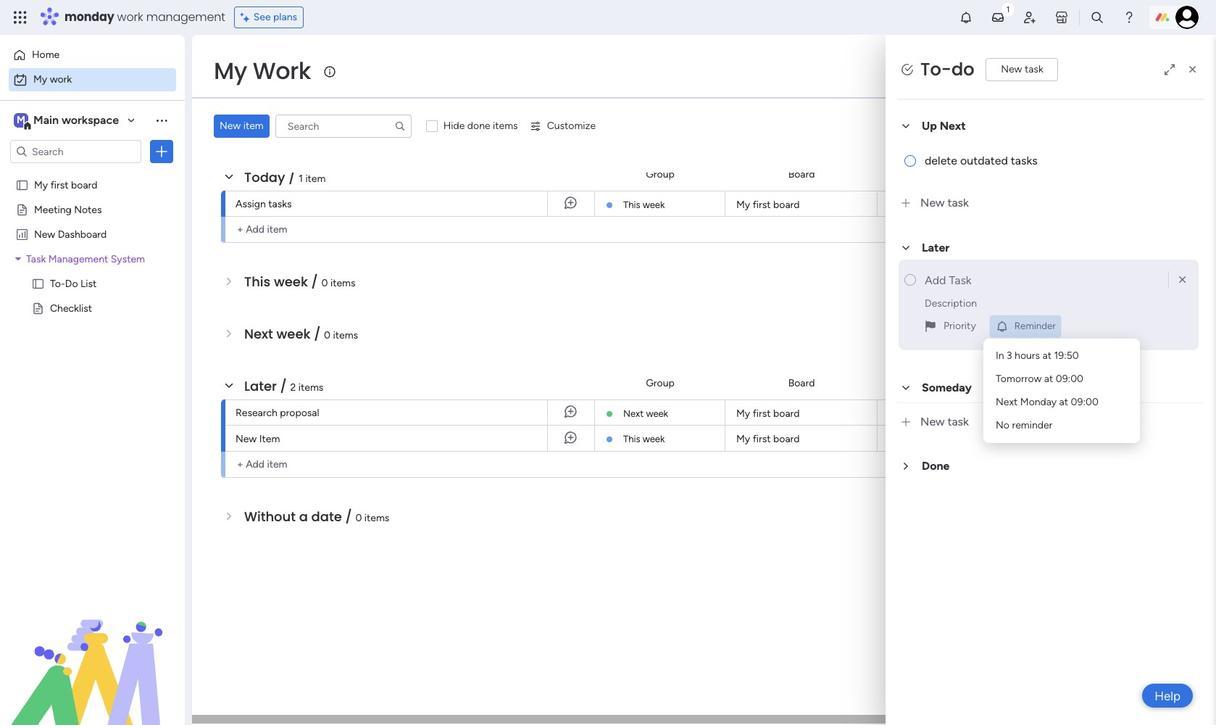 Task type: locate. For each thing, give the bounding box(es) containing it.
mar up no
[[989, 407, 1005, 418]]

09:00 for tomorrow at 09:00
[[1056, 373, 1084, 385]]

Search in workspace field
[[30, 143, 121, 160]]

next for next week
[[624, 408, 644, 419]]

board
[[789, 168, 815, 180], [789, 377, 815, 389]]

09:00 down 19:50
[[1056, 373, 1084, 385]]

items down this week / 0 items
[[333, 329, 358, 342]]

1 vertical spatial mar
[[1001, 433, 1017, 444]]

0 vertical spatial work
[[117, 9, 143, 25]]

0 down this week / 0 items
[[324, 329, 331, 342]]

task
[[1025, 63, 1044, 76], [948, 196, 969, 210], [948, 415, 969, 428]]

0 vertical spatial add
[[246, 223, 265, 236]]

0 vertical spatial later
[[922, 241, 950, 255]]

date for today /
[[1005, 168, 1027, 180]]

+ down new item
[[237, 458, 243, 471]]

my inside option
[[33, 73, 47, 86]]

board for third my first board link from the top of the to-do main content
[[774, 433, 800, 445]]

item right 1
[[306, 173, 326, 185]]

am
[[1050, 407, 1065, 418]]

items up next week / 0 items
[[331, 277, 356, 289]]

dates
[[276, 116, 314, 134]]

to- up up
[[921, 57, 952, 81]]

reminder button
[[990, 316, 1062, 338]]

management
[[146, 9, 225, 25]]

to- up checklist
[[50, 277, 65, 289]]

next inside menu menu
[[996, 396, 1018, 408]]

items inside next week / 0 items
[[333, 329, 358, 342]]

priority button
[[918, 315, 982, 338]]

work for monday
[[117, 9, 143, 25]]

main workspace
[[33, 113, 119, 127]]

workspace options image
[[154, 113, 169, 127]]

items inside this week / 0 items
[[331, 277, 356, 289]]

0 horizontal spatial to-
[[50, 277, 65, 289]]

list
[[1175, 65, 1189, 77]]

later inside later button
[[922, 241, 950, 255]]

1 vertical spatial to-
[[50, 277, 65, 289]]

09:00
[[1056, 373, 1084, 385], [1071, 396, 1099, 408], [1022, 407, 1048, 418]]

home option
[[9, 44, 176, 67]]

people down priority dropdown button on the top right of the page
[[906, 377, 937, 389]]

later for later / 2 items
[[244, 377, 277, 395]]

reminder button
[[990, 316, 1062, 338]]

2 vertical spatial task
[[948, 415, 969, 428]]

later button
[[898, 234, 1205, 263]]

2 vertical spatial my first board link
[[735, 426, 869, 451]]

0 vertical spatial tasks
[[1012, 154, 1038, 168]]

people down delete
[[906, 168, 937, 180]]

select product image
[[13, 10, 28, 25]]

at up next monday at 09:00
[[1045, 373, 1054, 385]]

1 vertical spatial work
[[50, 73, 72, 86]]

my first board
[[34, 178, 98, 191], [737, 199, 800, 211], [737, 408, 800, 420], [737, 433, 800, 445]]

group for today /
[[646, 168, 675, 180]]

09:00 right am
[[1071, 396, 1099, 408]]

at left 19:50
[[1043, 350, 1052, 362]]

1 vertical spatial later
[[244, 377, 277, 395]]

option
[[0, 172, 185, 174]]

2 my first board link from the top
[[735, 400, 869, 425]]

do down "notifications" icon
[[952, 57, 975, 81]]

1 horizontal spatial public board image
[[31, 276, 45, 290]]

lottie animation image
[[0, 579, 185, 725]]

system
[[111, 252, 145, 265]]

0 vertical spatial this week
[[624, 199, 665, 210]]

0 vertical spatial new task button
[[987, 58, 1059, 81]]

help image
[[1123, 10, 1137, 25]]

Description text field
[[925, 292, 1194, 315]]

public board image up public dashboard icon
[[15, 178, 29, 191]]

my first board link
[[735, 191, 869, 216], [735, 400, 869, 425], [735, 426, 869, 451]]

public board image left checklist
[[31, 301, 45, 315]]

tasks down today / 1 item
[[268, 198, 292, 210]]

1 vertical spatial new task
[[921, 196, 969, 210]]

item inside button
[[243, 120, 264, 132]]

to- inside main content
[[921, 57, 952, 81]]

meeting notes
[[34, 203, 102, 215]]

do right to
[[1161, 65, 1173, 77]]

1 horizontal spatial public board image
[[31, 301, 45, 315]]

0 inside this week / 0 items
[[322, 277, 328, 289]]

tasks right outdated
[[1012, 154, 1038, 168]]

someday
[[922, 381, 972, 395]]

1 vertical spatial new task button
[[898, 184, 1205, 222]]

+ add item
[[237, 223, 288, 236], [237, 458, 288, 471]]

see plans button
[[234, 7, 304, 28]]

board inside list box
[[71, 178, 98, 191]]

/ right the date
[[345, 508, 352, 526]]

this
[[624, 199, 641, 210], [244, 273, 271, 291], [624, 434, 641, 445]]

in 3 hours at 19:50
[[996, 350, 1080, 362]]

2 date from the top
[[1005, 377, 1027, 389]]

2 group from the top
[[646, 377, 675, 389]]

items right done
[[493, 120, 518, 132]]

0 vertical spatial 0
[[322, 277, 328, 289]]

to- for do
[[50, 277, 65, 289]]

/ right dates
[[317, 116, 324, 134]]

1 date from the top
[[1005, 168, 1027, 180]]

1 vertical spatial public board image
[[31, 301, 45, 315]]

update feed image
[[991, 10, 1006, 25]]

items right 2 on the left bottom
[[299, 381, 324, 394]]

next inside button
[[940, 119, 966, 133]]

public board image
[[15, 178, 29, 191], [31, 301, 45, 315]]

new task down someday
[[921, 415, 969, 428]]

1 vertical spatial +
[[237, 458, 243, 471]]

09:00 up reminder
[[1022, 407, 1048, 418]]

0 vertical spatial people
[[906, 168, 937, 180]]

0 vertical spatial group
[[646, 168, 675, 180]]

1 vertical spatial date
[[1005, 377, 1027, 389]]

do for to
[[1161, 65, 1173, 77]]

1 vertical spatial tasks
[[268, 198, 292, 210]]

0 for this week /
[[322, 277, 328, 289]]

no
[[996, 419, 1010, 431]]

+ down assign
[[237, 223, 243, 236]]

date down outdated
[[1005, 168, 1027, 180]]

mar down no
[[1001, 433, 1017, 444]]

1 horizontal spatial tasks
[[1012, 154, 1038, 168]]

add
[[246, 223, 265, 236], [246, 458, 265, 471]]

task down someday
[[948, 415, 969, 428]]

2 this week from the top
[[624, 434, 665, 445]]

public board image up public dashboard icon
[[15, 202, 29, 216]]

mar for mar 23, 09:00 am
[[989, 407, 1005, 418]]

new down someday
[[921, 415, 945, 428]]

0 horizontal spatial later
[[244, 377, 277, 395]]

do inside button
[[1161, 65, 1173, 77]]

today
[[244, 168, 285, 186]]

new task for the bottommost new task button
[[921, 415, 969, 428]]

2 vertical spatial 0
[[356, 512, 362, 524]]

/
[[317, 116, 324, 134], [289, 168, 295, 186], [312, 273, 318, 291], [314, 325, 321, 343], [280, 377, 287, 395], [345, 508, 352, 526]]

to- inside list box
[[50, 277, 65, 289]]

1 vertical spatial my first board link
[[735, 400, 869, 425]]

Add Task text field
[[925, 269, 1172, 292]]

date for later /
[[1005, 377, 1027, 389]]

list box
[[0, 169, 185, 516]]

0 right the date
[[356, 512, 362, 524]]

delete outdated tasks field
[[920, 153, 1194, 170]]

1 vertical spatial group
[[646, 377, 675, 389]]

mar
[[989, 407, 1005, 418], [1001, 433, 1017, 444]]

do inside main content
[[952, 57, 975, 81]]

work
[[117, 9, 143, 25], [50, 73, 72, 86]]

+
[[237, 223, 243, 236], [237, 458, 243, 471]]

people
[[906, 168, 937, 180], [906, 377, 937, 389]]

board
[[71, 178, 98, 191], [774, 199, 800, 211], [774, 408, 800, 420], [774, 433, 800, 445]]

task down invite members image
[[1025, 63, 1044, 76]]

group
[[646, 168, 675, 180], [646, 377, 675, 389]]

week
[[643, 199, 665, 210], [274, 273, 308, 291], [277, 325, 311, 343], [646, 408, 669, 419], [643, 434, 665, 445]]

add down new item
[[246, 458, 265, 471]]

1 vertical spatial prio
[[1203, 377, 1217, 389]]

v2 done deadline image
[[970, 197, 982, 211]]

+ add item down new item
[[237, 458, 288, 471]]

1 add from the top
[[246, 223, 265, 236]]

0 horizontal spatial work
[[50, 73, 72, 86]]

1 horizontal spatial work
[[117, 9, 143, 25]]

board for 1st my first board link
[[774, 199, 800, 211]]

0 vertical spatial my first board link
[[735, 191, 869, 216]]

priority list item
[[899, 260, 1199, 351]]

item inside today / 1 item
[[306, 173, 326, 185]]

09:00 inside to-do main content
[[1022, 407, 1048, 418]]

3 my first board link from the top
[[735, 426, 869, 451]]

date down '3'
[[1005, 377, 1027, 389]]

invite members image
[[1023, 10, 1038, 25]]

0 horizontal spatial do
[[952, 57, 975, 81]]

1 horizontal spatial later
[[922, 241, 950, 255]]

this week / 0 items
[[244, 273, 356, 291]]

1 group from the top
[[646, 168, 675, 180]]

my
[[214, 54, 247, 87], [33, 73, 47, 86], [34, 178, 48, 191], [737, 199, 751, 211], [737, 408, 751, 420], [737, 433, 751, 445]]

customize button
[[524, 115, 602, 138]]

0 vertical spatial public board image
[[15, 178, 29, 191]]

0 vertical spatial at
[[1043, 350, 1052, 362]]

1 horizontal spatial do
[[1161, 65, 1173, 77]]

new task left v2 done deadline icon
[[921, 196, 969, 210]]

to- for do
[[921, 57, 952, 81]]

1 vertical spatial add
[[246, 458, 265, 471]]

new down the update feed icon
[[1002, 63, 1023, 76]]

hide
[[444, 120, 465, 132]]

None search field
[[275, 115, 412, 138]]

first
[[51, 178, 69, 191], [753, 199, 771, 211], [753, 408, 771, 420], [753, 433, 771, 445]]

1 vertical spatial 0
[[324, 329, 331, 342]]

+ add item down "assign tasks"
[[237, 223, 288, 236]]

0 vertical spatial to-
[[921, 57, 952, 81]]

public board image down task
[[31, 276, 45, 290]]

tomorrow
[[996, 373, 1042, 385]]

this week
[[624, 199, 665, 210], [624, 434, 665, 445]]

1 image
[[1002, 1, 1015, 17]]

1 vertical spatial public board image
[[31, 276, 45, 290]]

2 people from the top
[[906, 377, 937, 389]]

2 board from the top
[[789, 377, 815, 389]]

2 vertical spatial new task
[[921, 415, 969, 428]]

board for today /
[[789, 168, 815, 180]]

work inside option
[[50, 73, 72, 86]]

0 inside without a date / 0 items
[[356, 512, 362, 524]]

work down home
[[50, 73, 72, 86]]

to-do
[[921, 57, 975, 81]]

dashboard
[[58, 228, 107, 240]]

0 vertical spatial +
[[237, 223, 243, 236]]

kendall parks image
[[1176, 6, 1199, 29]]

1 vertical spatial this week
[[624, 434, 665, 445]]

tasks
[[1012, 154, 1038, 168], [268, 198, 292, 210]]

task left v2 done deadline icon
[[948, 196, 969, 210]]

1 horizontal spatial to-
[[921, 57, 952, 81]]

new task
[[1002, 63, 1044, 76], [921, 196, 969, 210], [921, 415, 969, 428]]

0
[[322, 277, 328, 289], [324, 329, 331, 342], [356, 512, 362, 524]]

0 vertical spatial new task
[[1002, 63, 1044, 76]]

without
[[244, 508, 296, 526]]

none search field inside to-do main content
[[275, 115, 412, 138]]

notifications image
[[959, 10, 974, 25]]

add down assign
[[246, 223, 265, 236]]

public board image
[[15, 202, 29, 216], [31, 276, 45, 290]]

see
[[254, 11, 271, 23]]

1 vertical spatial + add item
[[237, 458, 288, 471]]

0 vertical spatial public board image
[[15, 202, 29, 216]]

0 vertical spatial date
[[1005, 168, 1027, 180]]

new left past
[[220, 120, 241, 132]]

monday
[[1021, 396, 1057, 408]]

options image
[[154, 144, 169, 159]]

next
[[940, 119, 966, 133], [244, 325, 273, 343], [996, 396, 1018, 408], [624, 408, 644, 419]]

1 vertical spatial at
[[1045, 373, 1054, 385]]

notes
[[74, 203, 102, 215]]

prio
[[1203, 168, 1217, 180], [1203, 377, 1217, 389]]

0 vertical spatial board
[[789, 168, 815, 180]]

someday button
[[898, 374, 1205, 403]]

0 inside next week / 0 items
[[324, 329, 331, 342]]

new task down invite members image
[[1002, 63, 1044, 76]]

0 horizontal spatial public board image
[[15, 178, 29, 191]]

public board image for checklist
[[31, 301, 45, 315]]

to-
[[921, 57, 952, 81], [50, 277, 65, 289]]

0 vertical spatial mar
[[989, 407, 1005, 418]]

2 + from the top
[[237, 458, 243, 471]]

new
[[1002, 63, 1023, 76], [220, 120, 241, 132], [921, 196, 945, 210], [34, 228, 55, 240], [921, 415, 945, 428], [236, 433, 257, 445]]

work right monday
[[117, 9, 143, 25]]

at
[[1043, 350, 1052, 362], [1045, 373, 1054, 385], [1060, 396, 1069, 408]]

0 vertical spatial prio
[[1203, 168, 1217, 180]]

0 vertical spatial + add item
[[237, 223, 288, 236]]

1 board from the top
[[789, 168, 815, 180]]

public dashboard image
[[15, 227, 29, 241]]

0 up next week / 0 items
[[322, 277, 328, 289]]

meeting
[[34, 203, 72, 215]]

done button
[[898, 452, 1205, 481]]

to-do main content
[[192, 35, 1217, 725]]

1 vertical spatial board
[[789, 377, 815, 389]]

1 people from the top
[[906, 168, 937, 180]]

at right monday in the bottom of the page
[[1060, 396, 1069, 408]]

item left dates
[[243, 120, 264, 132]]

0 horizontal spatial public board image
[[15, 202, 29, 216]]

2
[[290, 381, 296, 394]]

new task button
[[987, 58, 1059, 81], [898, 184, 1205, 222], [898, 403, 1205, 440]]

new item
[[236, 433, 280, 445]]

menu menu
[[990, 344, 1135, 437]]

items right the date
[[365, 512, 390, 524]]

help button
[[1143, 684, 1194, 708]]

1 vertical spatial people
[[906, 377, 937, 389]]



Task type: describe. For each thing, give the bounding box(es) containing it.
2 vertical spatial new task button
[[898, 403, 1205, 440]]

23,
[[1007, 407, 1020, 418]]

next for next monday at 09:00
[[996, 396, 1018, 408]]

search image
[[394, 120, 406, 132]]

search everything image
[[1091, 10, 1105, 25]]

first for third my first board link from the top of the to-do main content
[[753, 433, 771, 445]]

09:00 for mar 23, 09:00 am
[[1022, 407, 1048, 418]]

not
[[1090, 406, 1108, 418]]

/ down this week / 0 items
[[314, 325, 321, 343]]

work
[[253, 54, 311, 87]]

checklist
[[50, 302, 92, 314]]

next for next week / 0 items
[[244, 325, 273, 343]]

work for my
[[50, 73, 72, 86]]

not started
[[1090, 406, 1144, 418]]

to-do list
[[50, 277, 97, 289]]

first for 1st my first board link
[[753, 199, 771, 211]]

my first board for 2nd my first board link from the bottom
[[737, 408, 800, 420]]

1 vertical spatial task
[[948, 196, 969, 210]]

public board image for meeting notes
[[15, 202, 29, 216]]

done
[[922, 459, 950, 473]]

0 for next week /
[[324, 329, 331, 342]]

new item
[[220, 120, 264, 132]]

lottie animation element
[[0, 579, 185, 725]]

up next button
[[898, 112, 1205, 141]]

m
[[17, 114, 25, 126]]

delete outdated tasks
[[925, 154, 1038, 168]]

public board image for my first board
[[15, 178, 29, 191]]

item down item
[[267, 458, 288, 471]]

next week / 0 items
[[244, 325, 358, 343]]

1 vertical spatial this
[[244, 273, 271, 291]]

task
[[26, 252, 46, 265]]

delete outdated tasks button
[[898, 141, 1205, 184]]

to do list
[[1148, 65, 1189, 77]]

outdated
[[961, 154, 1009, 168]]

up
[[922, 119, 938, 133]]

0 vertical spatial task
[[1025, 63, 1044, 76]]

my work
[[214, 54, 311, 87]]

help
[[1155, 689, 1181, 703]]

new item button
[[214, 115, 270, 138]]

workspace image
[[14, 112, 28, 128]]

mar 30
[[1001, 433, 1030, 444]]

past
[[244, 116, 273, 134]]

a
[[299, 508, 308, 526]]

new left item
[[236, 433, 257, 445]]

items inside without a date / 0 items
[[365, 512, 390, 524]]

monday
[[65, 9, 114, 25]]

new dashboard
[[34, 228, 107, 240]]

plans
[[273, 11, 297, 23]]

my work
[[33, 73, 72, 86]]

/ left 2 on the left bottom
[[280, 377, 287, 395]]

1 this week from the top
[[624, 199, 665, 210]]

my first board for 1st my first board link
[[737, 199, 800, 211]]

home
[[32, 49, 60, 61]]

delete
[[925, 154, 958, 168]]

workspace
[[62, 113, 119, 127]]

to
[[1148, 65, 1159, 77]]

19:50
[[1055, 350, 1080, 362]]

workspace selection element
[[14, 112, 121, 131]]

people for later /
[[906, 377, 937, 389]]

public board image for to-do list
[[31, 276, 45, 290]]

2 vertical spatial this
[[624, 434, 641, 445]]

hours
[[1015, 350, 1041, 362]]

do for to-
[[952, 57, 975, 81]]

to do list button
[[1121, 59, 1195, 83]]

people for today /
[[906, 168, 937, 180]]

main
[[33, 113, 59, 127]]

2 add from the top
[[246, 458, 265, 471]]

1 + add item from the top
[[237, 223, 288, 236]]

board for 2nd my first board link from the bottom
[[774, 408, 800, 420]]

without a date / 0 items
[[244, 508, 390, 526]]

mar for mar 30
[[1001, 433, 1017, 444]]

working
[[1087, 432, 1125, 444]]

reminder
[[1013, 419, 1053, 431]]

later for later
[[922, 241, 950, 255]]

assign
[[236, 198, 266, 210]]

1 + from the top
[[237, 223, 243, 236]]

3
[[1007, 350, 1013, 362]]

research proposal
[[236, 407, 319, 419]]

/ left 1
[[289, 168, 295, 186]]

my work link
[[9, 68, 176, 91]]

group for later /
[[646, 377, 675, 389]]

reminder
[[1015, 320, 1056, 332]]

list
[[80, 277, 97, 289]]

item
[[259, 433, 280, 445]]

new task for the middle new task button
[[921, 196, 969, 210]]

later / 2 items
[[244, 377, 324, 395]]

0 horizontal spatial tasks
[[268, 198, 292, 210]]

next week
[[624, 408, 669, 419]]

1 prio from the top
[[1203, 168, 1217, 180]]

monday marketplace image
[[1055, 10, 1070, 25]]

today / 1 item
[[244, 168, 326, 186]]

30
[[1019, 433, 1030, 444]]

list box containing my first board
[[0, 169, 185, 516]]

priority button
[[918, 315, 982, 339]]

research
[[236, 407, 278, 419]]

mar 23, 09:00 am
[[989, 407, 1065, 418]]

it
[[1141, 432, 1147, 444]]

2 prio from the top
[[1203, 377, 1217, 389]]

2 vertical spatial at
[[1060, 396, 1069, 408]]

1
[[299, 173, 303, 185]]

board for later /
[[789, 377, 815, 389]]

task management system
[[26, 252, 145, 265]]

next monday at 09:00
[[996, 396, 1099, 408]]

up next
[[922, 119, 966, 133]]

item down "assign tasks"
[[267, 223, 288, 236]]

done
[[468, 120, 491, 132]]

see plans
[[254, 11, 297, 23]]

items inside later / 2 items
[[299, 381, 324, 394]]

tasks inside field
[[1012, 154, 1038, 168]]

started
[[1110, 406, 1144, 418]]

working on it
[[1087, 432, 1147, 444]]

proposal
[[280, 407, 319, 419]]

new down delete
[[921, 196, 945, 210]]

new right public dashboard icon
[[34, 228, 55, 240]]

hide done items
[[444, 120, 518, 132]]

my work option
[[9, 68, 176, 91]]

past dates /
[[244, 116, 327, 134]]

on
[[1127, 432, 1139, 444]]

Filter dashboard by text search field
[[275, 115, 412, 138]]

delete outdated tasks list item
[[899, 141, 1199, 184]]

monday work management
[[65, 9, 225, 25]]

1 my first board link from the top
[[735, 191, 869, 216]]

assign tasks
[[236, 198, 292, 210]]

tomorrow at 09:00
[[996, 373, 1084, 385]]

date
[[311, 508, 342, 526]]

customize
[[547, 120, 596, 132]]

no reminder
[[996, 419, 1053, 431]]

caret down image
[[15, 253, 21, 264]]

0 vertical spatial this
[[624, 199, 641, 210]]

my first board for third my first board link from the top of the to-do main content
[[737, 433, 800, 445]]

first for 2nd my first board link from the bottom
[[753, 408, 771, 420]]

priority
[[944, 320, 977, 332]]

/ up next week / 0 items
[[312, 273, 318, 291]]

2 + add item from the top
[[237, 458, 288, 471]]

in
[[996, 350, 1005, 362]]

do
[[65, 277, 78, 289]]



Task type: vqa. For each thing, say whether or not it's contained in the screenshot.
Group for Today /
yes



